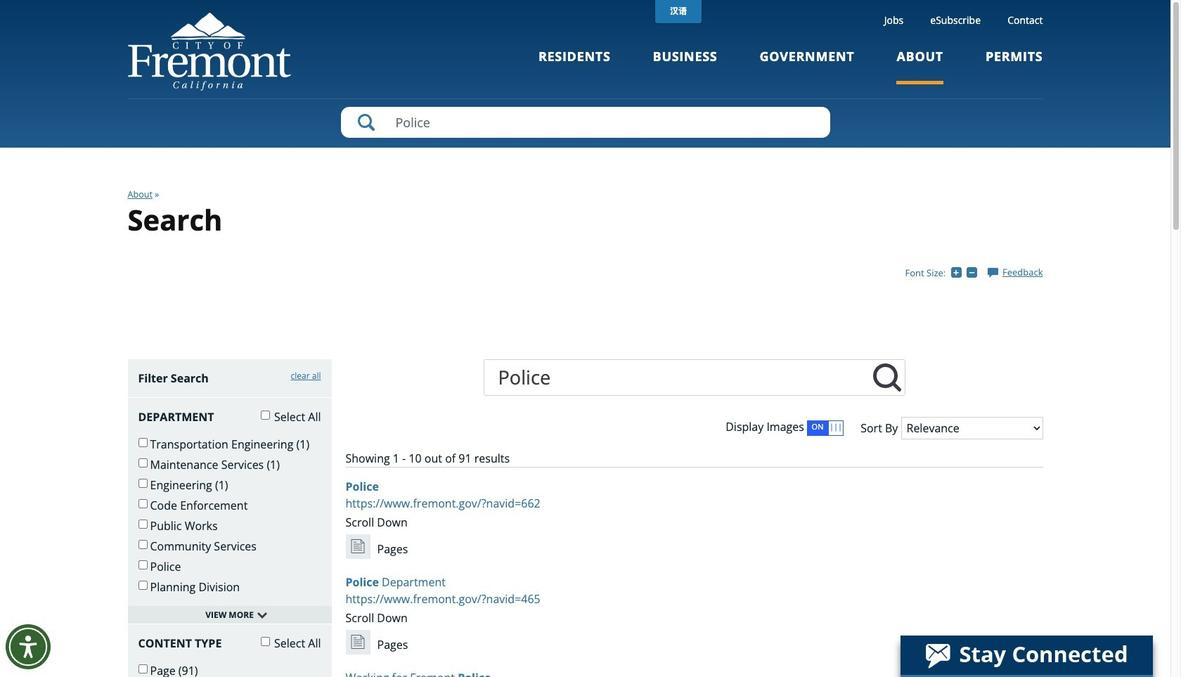 Task type: describe. For each thing, give the bounding box(es) containing it.
Search text field
[[341, 107, 830, 138]]



Task type: locate. For each thing, give the bounding box(es) containing it.
stay connected image
[[901, 636, 1152, 675]]

Search... text field
[[484, 360, 870, 395]]

None checkbox
[[261, 411, 270, 420], [138, 438, 147, 447], [138, 479, 147, 488], [138, 540, 147, 549], [138, 561, 147, 570], [261, 637, 270, 646], [138, 665, 147, 674], [261, 411, 270, 420], [138, 438, 147, 447], [138, 479, 147, 488], [138, 540, 147, 549], [138, 561, 147, 570], [261, 637, 270, 646], [138, 665, 147, 674]]

None text field
[[870, 360, 905, 395]]

None checkbox
[[138, 459, 147, 468], [138, 499, 147, 509], [138, 520, 147, 529], [138, 581, 147, 590], [138, 459, 147, 468], [138, 499, 147, 509], [138, 520, 147, 529], [138, 581, 147, 590]]



Task type: vqa. For each thing, say whether or not it's contained in the screenshot.
CSLB.CA.GOV link
no



